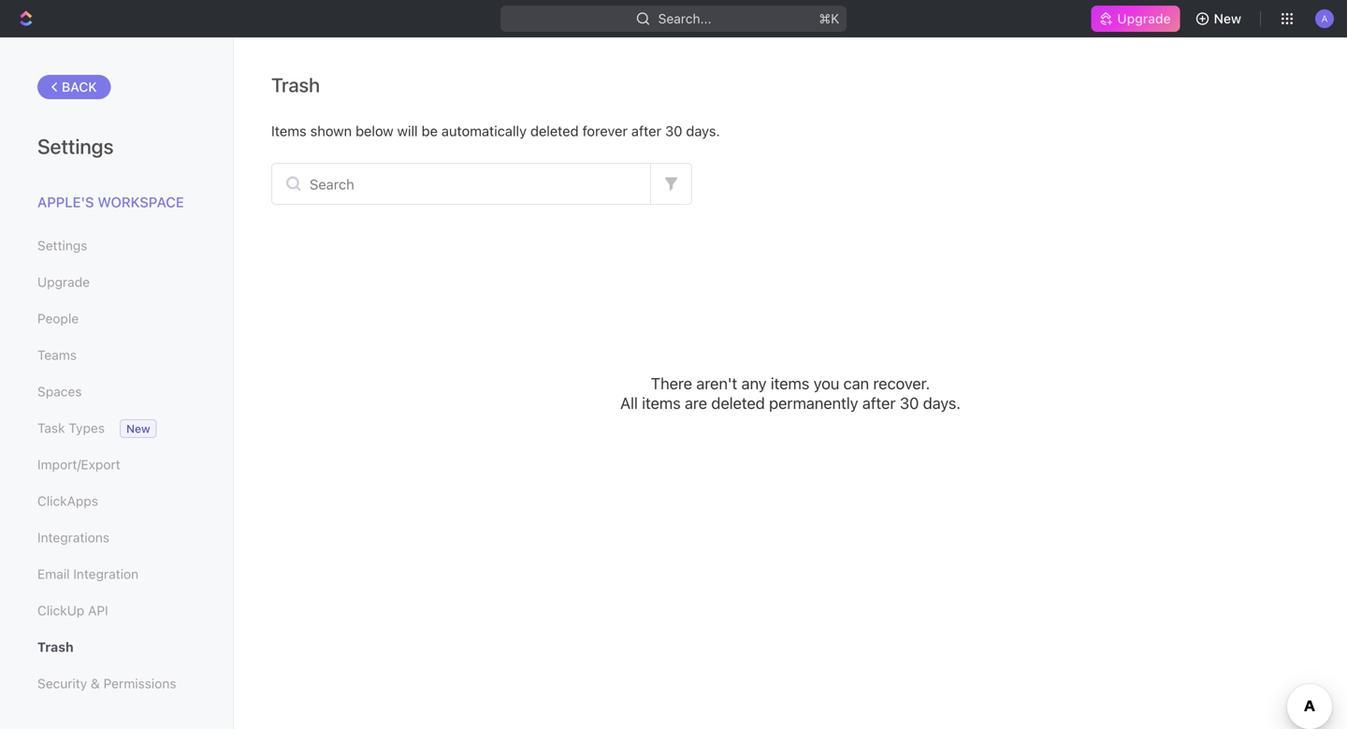 Task type: vqa. For each thing, say whether or not it's contained in the screenshot.
AND
no



Task type: describe. For each thing, give the bounding box(es) containing it.
trash link
[[37, 631, 196, 663]]

all
[[621, 394, 638, 412]]

email
[[37, 566, 70, 582]]

people link
[[37, 303, 196, 335]]

items
[[271, 123, 307, 139]]

deleted inside there aren't any items you can recover. all items are deleted permanently after 30 days.
[[712, 394, 765, 412]]

clickup api
[[37, 603, 108, 618]]

0 vertical spatial days.
[[687, 123, 720, 139]]

recover.
[[874, 374, 931, 393]]

days. inside there aren't any items you can recover. all items are deleted permanently after 30 days.
[[924, 394, 961, 412]]

0 vertical spatial upgrade
[[1118, 11, 1172, 26]]

clickup api link
[[37, 595, 196, 627]]

settings element
[[0, 37, 234, 729]]

types
[[69, 420, 105, 436]]

integrations
[[37, 530, 110, 545]]

2 settings from the top
[[37, 238, 87, 253]]

⌘k
[[819, 11, 840, 26]]

trash inside "link"
[[37, 639, 74, 655]]

below
[[356, 123, 394, 139]]

can
[[844, 374, 870, 393]]

spaces
[[37, 384, 82, 399]]

teams
[[37, 347, 77, 363]]

there
[[651, 374, 693, 393]]

be
[[422, 123, 438, 139]]

security & permissions link
[[37, 668, 196, 700]]

permanently
[[770, 394, 859, 412]]

after inside there aren't any items you can recover. all items are deleted permanently after 30 days.
[[863, 394, 896, 412]]

back
[[62, 79, 97, 95]]

clickup
[[37, 603, 85, 618]]

there aren't any items you can recover. all items are deleted permanently after 30 days.
[[621, 374, 961, 412]]

0 horizontal spatial upgrade link
[[37, 266, 196, 298]]

api
[[88, 603, 108, 618]]

task types
[[37, 420, 105, 436]]

upgrade inside 'settings' element
[[37, 274, 90, 290]]

new inside 'settings' element
[[126, 422, 150, 435]]

people
[[37, 311, 79, 326]]

you
[[814, 374, 840, 393]]



Task type: locate. For each thing, give the bounding box(es) containing it.
1 horizontal spatial deleted
[[712, 394, 765, 412]]

items shown below will be automatically deleted forever after 30 days.
[[271, 123, 720, 139]]

items up permanently
[[771, 374, 810, 393]]

integrations link
[[37, 522, 196, 554]]

0 vertical spatial new
[[1215, 11, 1242, 26]]

days.
[[687, 123, 720, 139], [924, 394, 961, 412]]

1 settings from the top
[[37, 134, 114, 158]]

after down recover.
[[863, 394, 896, 412]]

will
[[397, 123, 418, 139]]

after
[[632, 123, 662, 139], [863, 394, 896, 412]]

task
[[37, 420, 65, 436]]

email integration
[[37, 566, 139, 582]]

0 vertical spatial items
[[771, 374, 810, 393]]

30 right forever
[[666, 123, 683, 139]]

trash up the items on the left of page
[[271, 73, 320, 96]]

1 vertical spatial after
[[863, 394, 896, 412]]

email integration link
[[37, 558, 196, 590]]

0 horizontal spatial trash
[[37, 639, 74, 655]]

upgrade
[[1118, 11, 1172, 26], [37, 274, 90, 290]]

1 horizontal spatial upgrade link
[[1092, 6, 1181, 32]]

0 vertical spatial 30
[[666, 123, 683, 139]]

deleted left forever
[[531, 123, 579, 139]]

security & permissions
[[37, 676, 176, 691]]

back link
[[37, 75, 111, 99]]

forever
[[583, 123, 628, 139]]

30 inside there aren't any items you can recover. all items are deleted permanently after 30 days.
[[900, 394, 920, 412]]

trash down clickup
[[37, 639, 74, 655]]

0 horizontal spatial after
[[632, 123, 662, 139]]

deleted
[[531, 123, 579, 139], [712, 394, 765, 412]]

1 vertical spatial settings
[[37, 238, 87, 253]]

settings
[[37, 134, 114, 158], [37, 238, 87, 253]]

upgrade left new button
[[1118, 11, 1172, 26]]

shown
[[310, 123, 352, 139]]

1 vertical spatial new
[[126, 422, 150, 435]]

new button
[[1188, 4, 1253, 34]]

0 horizontal spatial new
[[126, 422, 150, 435]]

&
[[91, 676, 100, 691]]

1 vertical spatial days.
[[924, 394, 961, 412]]

aren't
[[697, 374, 738, 393]]

0 vertical spatial trash
[[271, 73, 320, 96]]

settings down apple's
[[37, 238, 87, 253]]

import/export
[[37, 457, 120, 472]]

upgrade up people
[[37, 274, 90, 290]]

settings link
[[37, 230, 196, 262]]

1 vertical spatial items
[[642, 394, 681, 412]]

teams link
[[37, 339, 196, 371]]

1 vertical spatial upgrade
[[37, 274, 90, 290]]

1 horizontal spatial days.
[[924, 394, 961, 412]]

a button
[[1310, 4, 1340, 34]]

security
[[37, 676, 87, 691]]

upgrade link left new button
[[1092, 6, 1181, 32]]

upgrade link
[[1092, 6, 1181, 32], [37, 266, 196, 298]]

1 vertical spatial trash
[[37, 639, 74, 655]]

items
[[771, 374, 810, 393], [642, 394, 681, 412]]

settings up apple's
[[37, 134, 114, 158]]

import/export link
[[37, 449, 196, 481]]

permissions
[[104, 676, 176, 691]]

0 horizontal spatial upgrade
[[37, 274, 90, 290]]

0 horizontal spatial items
[[642, 394, 681, 412]]

1 horizontal spatial trash
[[271, 73, 320, 96]]

deleted down any
[[712, 394, 765, 412]]

new inside button
[[1215, 11, 1242, 26]]

a
[[1322, 13, 1329, 24]]

apple's
[[37, 194, 94, 210]]

clickapps link
[[37, 485, 196, 517]]

30
[[666, 123, 683, 139], [900, 394, 920, 412]]

0 horizontal spatial deleted
[[531, 123, 579, 139]]

1 vertical spatial upgrade link
[[37, 266, 196, 298]]

1 vertical spatial 30
[[900, 394, 920, 412]]

items down there on the bottom of the page
[[642, 394, 681, 412]]

upgrade link up people link
[[37, 266, 196, 298]]

1 horizontal spatial 30
[[900, 394, 920, 412]]

after right forever
[[632, 123, 662, 139]]

1 horizontal spatial upgrade
[[1118, 11, 1172, 26]]

0 horizontal spatial 30
[[666, 123, 683, 139]]

search...
[[659, 11, 712, 26]]

1 horizontal spatial items
[[771, 374, 810, 393]]

clickapps
[[37, 493, 98, 509]]

0 vertical spatial deleted
[[531, 123, 579, 139]]

0 horizontal spatial days.
[[687, 123, 720, 139]]

0 vertical spatial upgrade link
[[1092, 6, 1181, 32]]

workspace
[[98, 194, 184, 210]]

automatically
[[442, 123, 527, 139]]

30 down recover.
[[900, 394, 920, 412]]

apple's workspace
[[37, 194, 184, 210]]

1 vertical spatial deleted
[[712, 394, 765, 412]]

are
[[685, 394, 708, 412]]

trash
[[271, 73, 320, 96], [37, 639, 74, 655]]

new
[[1215, 11, 1242, 26], [126, 422, 150, 435]]

integration
[[73, 566, 139, 582]]

1 horizontal spatial after
[[863, 394, 896, 412]]

0 vertical spatial after
[[632, 123, 662, 139]]

0 vertical spatial settings
[[37, 134, 114, 158]]

1 horizontal spatial new
[[1215, 11, 1242, 26]]

Search text field
[[272, 164, 651, 204]]

any
[[742, 374, 767, 393]]

spaces link
[[37, 376, 196, 408]]



